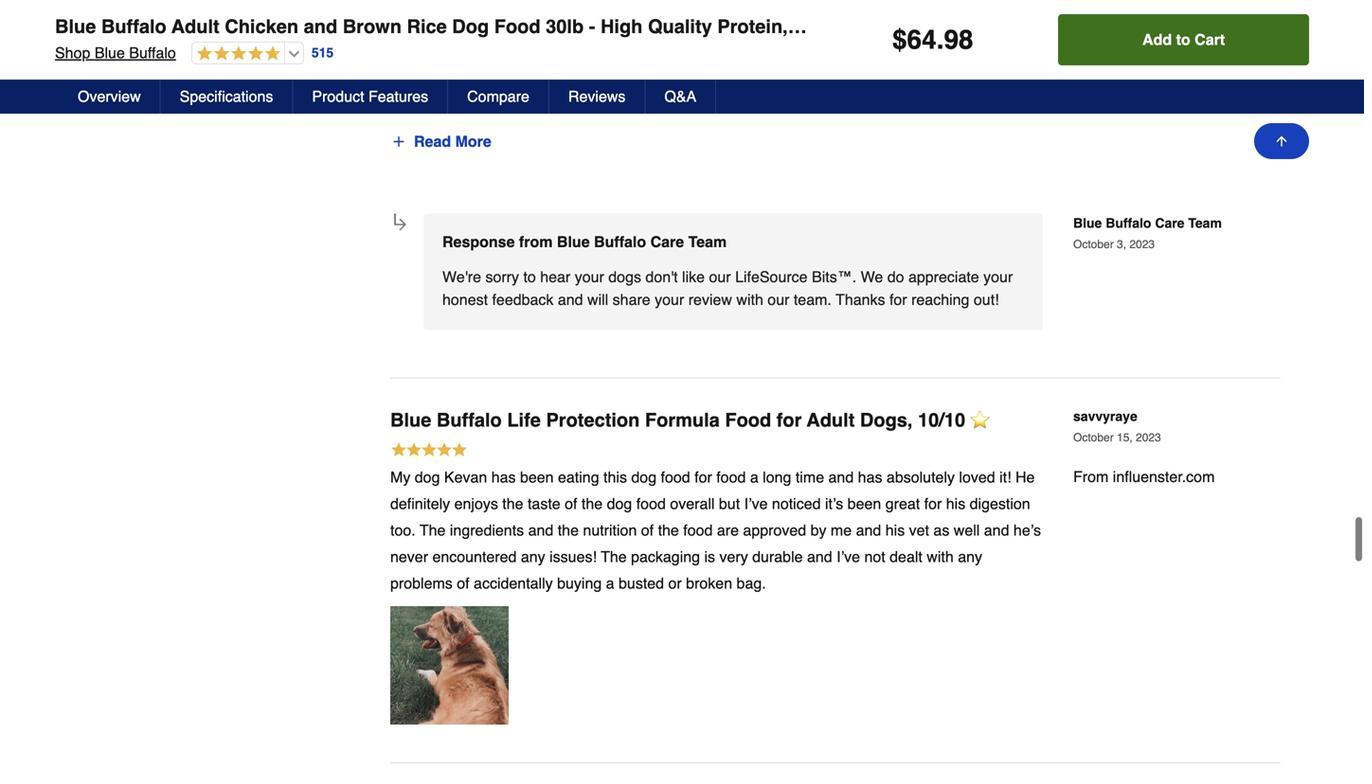 Task type: describe. For each thing, give the bounding box(es) containing it.
1 vertical spatial team
[[689, 233, 727, 250]]

lifesource
[[736, 268, 808, 286]]

food down overall
[[684, 522, 713, 539]]

specifications button
[[161, 80, 293, 114]]

2 any from the left
[[958, 548, 983, 566]]

sorry
[[486, 268, 519, 286]]

the up issues!
[[558, 522, 579, 539]]

acids
[[1146, 16, 1197, 37]]

read more
[[414, 132, 492, 150]]

98
[[944, 25, 974, 55]]

issues!
[[550, 548, 597, 566]]

30lb
[[546, 16, 584, 37]]

never
[[390, 548, 428, 566]]

by
[[811, 522, 827, 539]]

1 vertical spatial been
[[848, 495, 882, 513]]

0 horizontal spatial your
[[575, 268, 605, 286]]

dogs
[[609, 268, 642, 286]]

response from blue buffalo care team
[[443, 233, 727, 250]]

the down eating
[[582, 495, 603, 513]]

packaging
[[631, 548, 700, 566]]

long
[[763, 468, 792, 486]]

buffalo up 'dogs'
[[594, 233, 647, 250]]

loved
[[960, 468, 996, 486]]

blue buffalo life protection formula food for adult dogs, 10/10 ⭐️
[[390, 409, 990, 431]]

0 vertical spatial a
[[750, 468, 759, 486]]

2023 inside blue buffalo care team october 3, 2023
[[1130, 238, 1155, 251]]

overview button
[[59, 80, 161, 114]]

feedback
[[492, 291, 554, 308]]

-
[[589, 16, 596, 37]]

add to cart button
[[1059, 14, 1310, 65]]

reaching
[[912, 291, 970, 308]]

formula
[[645, 409, 720, 431]]

out!
[[974, 291, 1000, 308]]

buffalo for blue buffalo  adult chicken and brown rice dog food 30lb - high quality protein, wholesome grains, omega 3 & 6 fatty acids for healthy skin &
[[101, 16, 167, 37]]

from
[[519, 233, 553, 250]]

my
[[390, 468, 411, 486]]

specifications
[[180, 88, 273, 105]]

for up as
[[925, 495, 942, 513]]

we're
[[443, 268, 481, 286]]

we
[[861, 268, 884, 286]]

1 vertical spatial a
[[606, 575, 615, 592]]

team.
[[794, 291, 832, 308]]

shop blue buffalo
[[55, 44, 176, 62]]

blue for blue buffalo life protection formula food for adult dogs, 10/10 ⭐️
[[390, 409, 432, 431]]

he's
[[1014, 522, 1042, 539]]

for up overall
[[695, 468, 713, 486]]

me
[[831, 522, 852, 539]]

will
[[588, 291, 609, 308]]

is
[[705, 548, 716, 566]]

enjoys
[[455, 495, 498, 513]]

more
[[455, 132, 492, 150]]

dog
[[452, 16, 489, 37]]

vet
[[910, 522, 930, 539]]

kevan
[[444, 468, 487, 486]]

1 vertical spatial the
[[601, 548, 627, 566]]

for inside 'we're sorry to hear your dogs don't like our lifesource bits™. we do appreciate your honest feedback and will share your review with our team. thanks for reaching out!'
[[890, 291, 908, 308]]

blue buffalo care team october 3, 2023
[[1074, 215, 1223, 251]]

and down taste
[[528, 522, 554, 539]]

buffalo up overview button
[[129, 44, 176, 62]]

features
[[369, 88, 429, 105]]

product features button
[[293, 80, 448, 114]]

and inside 'we're sorry to hear your dogs don't like our lifesource bits™. we do appreciate your honest feedback and will share your review with our team. thanks for reaching out!'
[[558, 291, 583, 308]]

hear
[[540, 268, 571, 286]]

well
[[954, 522, 980, 539]]

broken
[[686, 575, 733, 592]]

rice
[[407, 16, 447, 37]]

5 stars image
[[390, 441, 468, 461]]

blue buffalo  adult chicken and brown rice dog food 30lb - high quality protein, wholesome grains, omega 3 & 6 fatty acids for healthy skin &
[[55, 16, 1365, 37]]

0 horizontal spatial been
[[520, 468, 554, 486]]

overall
[[670, 495, 715, 513]]

taste
[[528, 495, 561, 513]]

1 vertical spatial care
[[651, 233, 684, 250]]

1 horizontal spatial your
[[655, 291, 685, 308]]

https://photos us.bazaarvoice.com/photo/2/cghvdg86ymx1zwj1zmzhbg8/8a7c5d98 c7fe 5d6e 821a e9475561c678 image
[[390, 606, 509, 725]]

reviews button
[[550, 80, 646, 114]]

1 has from the left
[[492, 468, 516, 486]]

cart
[[1195, 31, 1226, 48]]

product
[[312, 88, 364, 105]]

noticed
[[772, 495, 821, 513]]

with inside the my dog kevan has been eating this dog food for food a long time and has absolutely loved it! he definitely enjoys the taste of the dog food overall but i've noticed it's been great for his digestion too. the ingredients and the nutrition of the food are approved by me and his vet as well and he's never encountered any issues! the packaging is very durable and i've not dealt with any problems of accidentally buying a busted or broken bag.
[[927, 548, 954, 566]]

6
[[1080, 16, 1091, 37]]

add
[[1143, 31, 1173, 48]]

product features
[[312, 88, 429, 105]]

plus image
[[391, 134, 407, 149]]

healthy
[[1233, 16, 1302, 37]]

like
[[682, 268, 705, 286]]

1 horizontal spatial i've
[[837, 548, 861, 566]]

1 vertical spatial adult
[[807, 409, 855, 431]]

1 & from the left
[[1061, 16, 1075, 37]]

he
[[1016, 468, 1035, 486]]

approved
[[743, 522, 807, 539]]

appreciate
[[909, 268, 980, 286]]

high
[[601, 16, 643, 37]]

for right acids
[[1203, 16, 1228, 37]]

grains,
[[905, 16, 971, 37]]

and down digestion
[[985, 522, 1010, 539]]

honest
[[443, 291, 488, 308]]

2 horizontal spatial of
[[641, 522, 654, 539]]

0 horizontal spatial the
[[420, 522, 446, 539]]

are
[[717, 522, 739, 539]]

influenster.com
[[1113, 468, 1215, 486]]

ingredients
[[450, 522, 524, 539]]

october inside savvyraye october 15, 2023
[[1074, 431, 1114, 444]]

great
[[886, 495, 920, 513]]

10/10
[[918, 409, 966, 431]]



Task type: locate. For each thing, give the bounding box(es) containing it.
food up but
[[717, 468, 746, 486]]

our down lifesource
[[768, 291, 790, 308]]

but
[[719, 495, 740, 513]]

1 october from the top
[[1074, 238, 1114, 251]]

0 horizontal spatial our
[[709, 268, 731, 286]]

busted
[[619, 575, 664, 592]]

the up packaging
[[658, 522, 679, 539]]

0 vertical spatial our
[[709, 268, 731, 286]]

buffalo
[[101, 16, 167, 37], [129, 44, 176, 62], [1106, 215, 1152, 231], [594, 233, 647, 250], [437, 409, 502, 431]]

0 horizontal spatial a
[[606, 575, 615, 592]]

quality
[[648, 16, 712, 37]]

0 horizontal spatial i've
[[745, 495, 768, 513]]

food right dog on the top of page
[[494, 16, 541, 37]]

october inside blue buffalo care team october 3, 2023
[[1074, 238, 1114, 251]]

1 vertical spatial of
[[641, 522, 654, 539]]

of down encountered
[[457, 575, 470, 592]]

food up the long
[[725, 409, 772, 431]]

wholesome
[[794, 16, 900, 37]]

0 vertical spatial i've
[[745, 495, 768, 513]]

1 vertical spatial his
[[886, 522, 905, 539]]

compare button
[[448, 80, 550, 114]]

food
[[661, 468, 691, 486], [717, 468, 746, 486], [637, 495, 666, 513], [684, 522, 713, 539]]

add to cart
[[1143, 31, 1226, 48]]

and up not
[[856, 522, 882, 539]]

savvyraye october 15, 2023
[[1074, 409, 1162, 444]]

to up "feedback"
[[524, 268, 536, 286]]

to right add
[[1177, 31, 1191, 48]]

0 vertical spatial adult
[[172, 16, 220, 37]]

2 october from the top
[[1074, 431, 1114, 444]]

3
[[1045, 16, 1056, 37]]

2023 right 15,
[[1136, 431, 1162, 444]]

to inside 'we're sorry to hear your dogs don't like our lifesource bits™. we do appreciate your honest feedback and will share your review with our team. thanks for reaching out!'
[[524, 268, 536, 286]]

1 vertical spatial 2023
[[1136, 431, 1162, 444]]

2 has from the left
[[858, 468, 883, 486]]

buffalo for blue buffalo care team october 3, 2023
[[1106, 215, 1152, 231]]

of up packaging
[[641, 522, 654, 539]]

of
[[565, 495, 578, 513], [641, 522, 654, 539], [457, 575, 470, 592]]

with down lifesource
[[737, 291, 764, 308]]

a right buying on the left bottom of the page
[[606, 575, 615, 592]]

1 horizontal spatial adult
[[807, 409, 855, 431]]

1 horizontal spatial with
[[927, 548, 954, 566]]

and down by at the right of page
[[807, 548, 833, 566]]

0 vertical spatial been
[[520, 468, 554, 486]]

blue for blue buffalo care team october 3, 2023
[[1074, 215, 1103, 231]]

the left taste
[[503, 495, 524, 513]]

and up it's on the bottom right of the page
[[829, 468, 854, 486]]

1 horizontal spatial food
[[725, 409, 772, 431]]

nutrition
[[583, 522, 637, 539]]

it!
[[1000, 468, 1012, 486]]

his up the well
[[947, 495, 966, 513]]

life
[[507, 409, 541, 431]]

1 horizontal spatial to
[[1177, 31, 1191, 48]]

0 vertical spatial of
[[565, 495, 578, 513]]

0 vertical spatial the
[[420, 522, 446, 539]]

0 horizontal spatial food
[[494, 16, 541, 37]]

1 horizontal spatial of
[[565, 495, 578, 513]]

been up taste
[[520, 468, 554, 486]]

1 horizontal spatial care
[[1156, 215, 1185, 231]]

& right skin
[[1352, 16, 1365, 37]]

buffalo inside blue buffalo care team october 3, 2023
[[1106, 215, 1152, 231]]

to inside button
[[1177, 31, 1191, 48]]

2 & from the left
[[1352, 16, 1365, 37]]

don't
[[646, 268, 678, 286]]

for down do
[[890, 291, 908, 308]]

from
[[1074, 468, 1109, 486]]

as
[[934, 522, 950, 539]]

0 horizontal spatial any
[[521, 548, 546, 566]]

i've left not
[[837, 548, 861, 566]]

definitely
[[390, 495, 450, 513]]

dogs,
[[861, 409, 913, 431]]

not
[[865, 548, 886, 566]]

response
[[443, 233, 515, 250]]

0 vertical spatial 2023
[[1130, 238, 1155, 251]]

buffalo for blue buffalo life protection formula food for adult dogs, 10/10 ⭐️
[[437, 409, 502, 431]]

1 horizontal spatial been
[[848, 495, 882, 513]]

overview
[[78, 88, 141, 105]]

we're sorry to hear your dogs don't like our lifesource bits™. we do appreciate your honest feedback and will share your review with our team. thanks for reaching out!
[[443, 268, 1013, 308]]

and
[[304, 16, 338, 37], [558, 291, 583, 308], [829, 468, 854, 486], [528, 522, 554, 539], [856, 522, 882, 539], [985, 522, 1010, 539], [807, 548, 833, 566]]

october left 3,
[[1074, 238, 1114, 251]]

dog down 5 stars image
[[415, 468, 440, 486]]

dog right this
[[632, 468, 657, 486]]

1 horizontal spatial a
[[750, 468, 759, 486]]

0 vertical spatial october
[[1074, 238, 1114, 251]]

2023 inside savvyraye october 15, 2023
[[1136, 431, 1162, 444]]

1 horizontal spatial the
[[601, 548, 627, 566]]

has left absolutely
[[858, 468, 883, 486]]

0 vertical spatial with
[[737, 291, 764, 308]]

bits™.
[[812, 268, 857, 286]]

or
[[669, 575, 682, 592]]

and up 515
[[304, 16, 338, 37]]

protection
[[546, 409, 640, 431]]

too.
[[390, 522, 416, 539]]

1 horizontal spatial our
[[768, 291, 790, 308]]

accidentally
[[474, 575, 553, 592]]

for up the long
[[777, 409, 802, 431]]

your up "will"
[[575, 268, 605, 286]]

compare
[[467, 88, 530, 105]]

0 vertical spatial to
[[1177, 31, 1191, 48]]

from influenster.com
[[1074, 468, 1215, 486]]

very
[[720, 548, 748, 566]]

the down nutrition
[[601, 548, 627, 566]]

blue for blue buffalo  adult chicken and brown rice dog food 30lb - high quality protein, wholesome grains, omega 3 & 6 fatty acids for healthy skin &
[[55, 16, 96, 37]]

read
[[414, 132, 451, 150]]

a left the long
[[750, 468, 759, 486]]

dog down this
[[607, 495, 632, 513]]

any down the well
[[958, 548, 983, 566]]

4.7 stars image
[[192, 45, 280, 63]]

the down definitely
[[420, 522, 446, 539]]

0 vertical spatial his
[[947, 495, 966, 513]]

with down as
[[927, 548, 954, 566]]

skin
[[1307, 16, 1347, 37]]

2023 right 3,
[[1130, 238, 1155, 251]]

1 horizontal spatial his
[[947, 495, 966, 513]]

food left overall
[[637, 495, 666, 513]]

0 horizontal spatial team
[[689, 233, 727, 250]]

buffalo up 5 stars image
[[437, 409, 502, 431]]

1 vertical spatial i've
[[837, 548, 861, 566]]

durable
[[753, 548, 803, 566]]

1 vertical spatial food
[[725, 409, 772, 431]]

been right it's on the bottom right of the page
[[848, 495, 882, 513]]

food
[[494, 16, 541, 37], [725, 409, 772, 431]]

reviews
[[569, 88, 626, 105]]

1 horizontal spatial team
[[1189, 215, 1223, 231]]

0 horizontal spatial care
[[651, 233, 684, 250]]

encountered
[[433, 548, 517, 566]]

515
[[312, 45, 334, 60]]

the
[[503, 495, 524, 513], [582, 495, 603, 513], [558, 522, 579, 539], [658, 522, 679, 539]]

0 horizontal spatial has
[[492, 468, 516, 486]]

0 vertical spatial food
[[494, 16, 541, 37]]

care
[[1156, 215, 1185, 231], [651, 233, 684, 250]]

0 horizontal spatial to
[[524, 268, 536, 286]]

our up review
[[709, 268, 731, 286]]

2 vertical spatial of
[[457, 575, 470, 592]]

buffalo up shop blue buffalo
[[101, 16, 167, 37]]

has right kevan
[[492, 468, 516, 486]]

1 any from the left
[[521, 548, 546, 566]]

0 horizontal spatial of
[[457, 575, 470, 592]]

1 vertical spatial with
[[927, 548, 954, 566]]

0 horizontal spatial with
[[737, 291, 764, 308]]

care inside blue buffalo care team october 3, 2023
[[1156, 215, 1185, 231]]

buffalo up 3,
[[1106, 215, 1152, 231]]

your down the don't
[[655, 291, 685, 308]]

1 horizontal spatial has
[[858, 468, 883, 486]]

0 vertical spatial team
[[1189, 215, 1223, 231]]

do
[[888, 268, 905, 286]]

i've right but
[[745, 495, 768, 513]]

dealt
[[890, 548, 923, 566]]

adult
[[172, 16, 220, 37], [807, 409, 855, 431]]

0 vertical spatial care
[[1156, 215, 1185, 231]]

0 horizontal spatial his
[[886, 522, 905, 539]]

his
[[947, 495, 966, 513], [886, 522, 905, 539]]

blue inside blue buffalo care team october 3, 2023
[[1074, 215, 1103, 231]]

october down savvyraye on the right of the page
[[1074, 431, 1114, 444]]

absolutely
[[887, 468, 955, 486]]

bag.
[[737, 575, 766, 592]]

1 vertical spatial october
[[1074, 431, 1114, 444]]

adult up 4.7 stars image
[[172, 16, 220, 37]]

any up accidentally
[[521, 548, 546, 566]]

q&a button
[[646, 80, 717, 114]]

arrow up image
[[1275, 134, 1290, 149]]

1 vertical spatial to
[[524, 268, 536, 286]]

1 horizontal spatial any
[[958, 548, 983, 566]]

with inside 'we're sorry to hear your dogs don't like our lifesource bits™. we do appreciate your honest feedback and will share your review with our team. thanks for reaching out!'
[[737, 291, 764, 308]]

his left vet
[[886, 522, 905, 539]]

64
[[908, 25, 937, 55]]

brown
[[343, 16, 402, 37]]

it's
[[825, 495, 844, 513]]

0 horizontal spatial adult
[[172, 16, 220, 37]]

& left 6
[[1061, 16, 1075, 37]]

⭐️
[[971, 409, 990, 431]]

adult left dogs, on the bottom of page
[[807, 409, 855, 431]]

chicken
[[225, 16, 299, 37]]

buying
[[557, 575, 602, 592]]

my dog kevan has been eating this dog food for food a long time and has absolutely loved it! he definitely enjoys the taste of the dog food overall but i've noticed it's been great for his digestion too. the ingredients and the nutrition of the food are approved by me and his vet as well and he's never encountered any issues! the packaging is very durable and i've not dealt with any problems of accidentally buying a busted or broken bag.
[[390, 468, 1042, 592]]

arrow right image
[[391, 215, 410, 234]]

2 horizontal spatial your
[[984, 268, 1013, 286]]

team inside blue buffalo care team october 3, 2023
[[1189, 215, 1223, 231]]

3,
[[1117, 238, 1127, 251]]

eating
[[558, 468, 600, 486]]

this
[[604, 468, 627, 486]]

food up overall
[[661, 468, 691, 486]]

15,
[[1117, 431, 1133, 444]]

has
[[492, 468, 516, 486], [858, 468, 883, 486]]

1 vertical spatial our
[[768, 291, 790, 308]]

$ 64 . 98
[[893, 25, 974, 55]]

1 horizontal spatial &
[[1352, 16, 1365, 37]]

time
[[796, 468, 825, 486]]

and down hear on the left of the page
[[558, 291, 583, 308]]

your up out!
[[984, 268, 1013, 286]]

dog
[[415, 468, 440, 486], [632, 468, 657, 486], [607, 495, 632, 513]]

problems
[[390, 575, 453, 592]]

of right taste
[[565, 495, 578, 513]]

0 horizontal spatial &
[[1061, 16, 1075, 37]]



Task type: vqa. For each thing, say whether or not it's contained in the screenshot.
THE READ
yes



